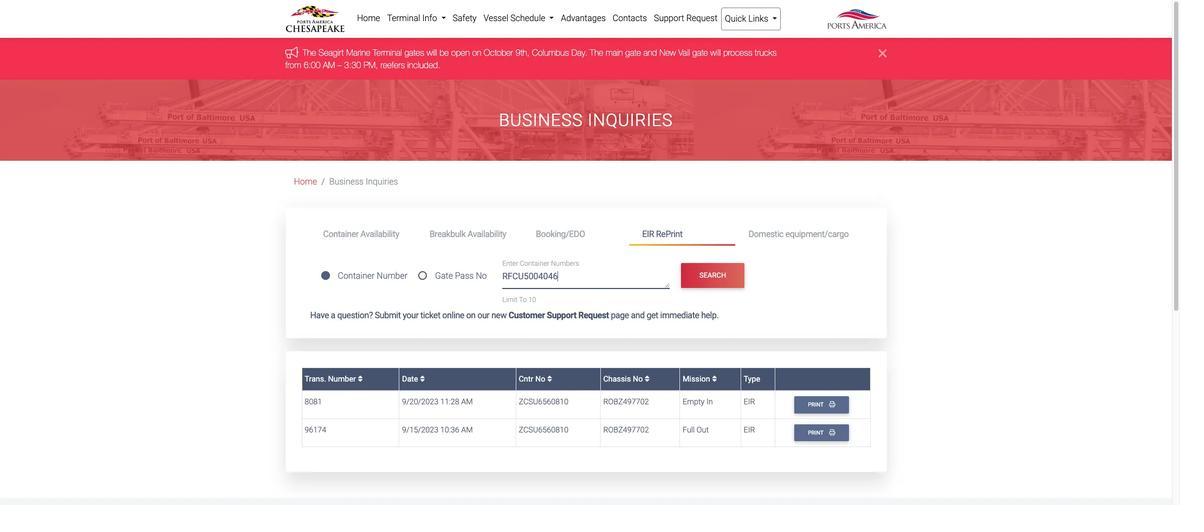 Task type: vqa. For each thing, say whether or not it's contained in the screenshot.
chassis no link
yes



Task type: describe. For each thing, give the bounding box(es) containing it.
9/20/2023 11:28 am
[[402, 398, 473, 407]]

zcsu6560810 for 9/15/2023 10:36 am
[[519, 426, 569, 435]]

your
[[403, 311, 419, 321]]

print image for empty in
[[830, 402, 836, 408]]

our
[[478, 311, 490, 321]]

1 vertical spatial container
[[520, 260, 550, 268]]

0 horizontal spatial request
[[579, 311, 609, 321]]

online
[[443, 311, 465, 321]]

date link
[[402, 375, 425, 384]]

0 vertical spatial business
[[499, 110, 583, 131]]

gate pass no
[[435, 271, 487, 281]]

9/20/2023
[[402, 398, 439, 407]]

trans. number
[[305, 375, 358, 384]]

am for 9/20/2023 11:28 am
[[461, 398, 473, 407]]

breakbulk availability
[[430, 229, 507, 239]]

mission link
[[683, 375, 717, 384]]

1 vertical spatial business inquiries
[[329, 177, 398, 187]]

eir reprint
[[643, 229, 683, 239]]

2 will from the left
[[711, 48, 721, 58]]

9th,
[[516, 48, 530, 58]]

october
[[484, 48, 513, 58]]

sort image for trans. number
[[358, 375, 363, 383]]

help.
[[702, 311, 719, 321]]

10:36
[[441, 426, 460, 435]]

included.
[[408, 60, 441, 70]]

columbus
[[532, 48, 569, 58]]

marine
[[346, 48, 371, 58]]

availability for container availability
[[361, 229, 399, 239]]

booking/edo link
[[523, 225, 630, 244]]

day.
[[572, 48, 588, 58]]

customer support request link
[[509, 311, 609, 321]]

cntr no link
[[519, 375, 552, 384]]

gates
[[405, 48, 425, 58]]

open
[[452, 48, 470, 58]]

enter container numbers
[[503, 260, 580, 268]]

submit
[[375, 311, 401, 321]]

number for container number
[[377, 271, 408, 281]]

to
[[519, 296, 527, 304]]

container for container availability
[[323, 229, 359, 239]]

ticket
[[421, 311, 441, 321]]

0 horizontal spatial business
[[329, 177, 364, 187]]

trans. number link
[[305, 375, 363, 384]]

print image for full out
[[830, 430, 836, 436]]

1 will from the left
[[427, 48, 437, 58]]

support request link
[[651, 8, 721, 29]]

search
[[700, 272, 727, 280]]

–
[[338, 60, 342, 70]]

8081
[[305, 398, 322, 407]]

0 vertical spatial terminal
[[387, 13, 420, 23]]

safety
[[453, 13, 477, 23]]

a
[[331, 311, 336, 321]]

2 gate from the left
[[693, 48, 708, 58]]

have a question? submit your ticket online on our new customer support request page and get immediate help.
[[310, 311, 719, 321]]

am inside the seagirt marine terminal gates will be open on october 9th, columbus day. the main gate and new vail gate will process trucks from 6:00 am – 3:30 pm, reefers included.
[[323, 60, 335, 70]]

am for 9/15/2023 10:36 am
[[461, 426, 473, 435]]

limit
[[503, 296, 518, 304]]

vessel
[[484, 13, 509, 23]]

Enter Container Numbers text field
[[503, 270, 670, 289]]

out
[[697, 426, 709, 435]]

advantages link
[[558, 8, 610, 29]]

from
[[285, 60, 301, 70]]

quick links
[[725, 14, 771, 24]]

cntr
[[519, 375, 534, 384]]

vail
[[679, 48, 690, 58]]

be
[[440, 48, 449, 58]]

0 horizontal spatial no
[[476, 271, 487, 281]]

pass
[[455, 271, 474, 281]]

3:30
[[344, 60, 361, 70]]

10
[[529, 296, 536, 304]]

1 horizontal spatial business inquiries
[[499, 110, 673, 131]]

6:00
[[304, 60, 321, 70]]

date
[[402, 375, 420, 384]]

domestic equipment/cargo link
[[736, 225, 862, 244]]

9/15/2023 10:36 am
[[402, 426, 473, 435]]

11:28
[[441, 398, 460, 407]]

breakbulk
[[430, 229, 466, 239]]

sort image for chassis no
[[645, 375, 650, 383]]

eir for full out
[[744, 426, 756, 435]]

robz497702 for full
[[604, 426, 649, 435]]

equipment/cargo
[[786, 229, 849, 239]]

1 vertical spatial and
[[631, 311, 645, 321]]

contacts
[[613, 13, 647, 23]]

full out
[[683, 426, 709, 435]]

print for in
[[809, 402, 825, 409]]

1 gate from the left
[[626, 48, 641, 58]]

chassis
[[604, 375, 631, 384]]

main
[[606, 48, 623, 58]]

container number
[[338, 271, 408, 281]]

container for container number
[[338, 271, 375, 281]]

terminal info link
[[384, 8, 450, 29]]



Task type: locate. For each thing, give the bounding box(es) containing it.
0 vertical spatial print
[[809, 402, 825, 409]]

print image
[[830, 402, 836, 408], [830, 430, 836, 436]]

sort image
[[420, 375, 425, 383], [645, 375, 650, 383], [713, 375, 717, 383]]

no
[[476, 271, 487, 281], [536, 375, 546, 384], [633, 375, 643, 384]]

sort image inside trans. number link
[[358, 375, 363, 383]]

1 vertical spatial robz497702
[[604, 426, 649, 435]]

2 vertical spatial am
[[461, 426, 473, 435]]

will left be
[[427, 48, 437, 58]]

0 vertical spatial on
[[472, 48, 482, 58]]

1 vertical spatial home link
[[294, 177, 317, 187]]

zcsu6560810
[[519, 398, 569, 407], [519, 426, 569, 435]]

cntr no
[[519, 375, 548, 384]]

terminal inside the seagirt marine terminal gates will be open on october 9th, columbus day. the main gate and new vail gate will process trucks from 6:00 am – 3:30 pm, reefers included.
[[373, 48, 402, 58]]

reprint
[[656, 229, 683, 239]]

process
[[724, 48, 753, 58]]

no for chassis no
[[633, 375, 643, 384]]

business
[[499, 110, 583, 131], [329, 177, 364, 187]]

am left – at the top left of the page
[[323, 60, 335, 70]]

sort image up 9/20/2023
[[420, 375, 425, 383]]

1 vertical spatial on
[[467, 311, 476, 321]]

sort image right "chassis"
[[645, 375, 650, 383]]

eir right out
[[744, 426, 756, 435]]

1 vertical spatial inquiries
[[366, 177, 398, 187]]

the seagirt marine terminal gates will be open on october 9th, columbus day. the main gate and new vail gate will process trucks from 6:00 am – 3:30 pm, reefers included. link
[[285, 48, 777, 70]]

and inside the seagirt marine terminal gates will be open on october 9th, columbus day. the main gate and new vail gate will process trucks from 6:00 am – 3:30 pm, reefers included.
[[644, 48, 657, 58]]

2 print link from the top
[[795, 425, 850, 442]]

enter
[[503, 260, 519, 268]]

1 sort image from the left
[[420, 375, 425, 383]]

1 horizontal spatial no
[[536, 375, 546, 384]]

1 vertical spatial eir
[[744, 398, 756, 407]]

customer
[[509, 311, 545, 321]]

pm,
[[364, 60, 378, 70]]

0 horizontal spatial gate
[[626, 48, 641, 58]]

0 vertical spatial home link
[[354, 8, 384, 29]]

numbers
[[551, 260, 580, 268]]

container up container number
[[323, 229, 359, 239]]

info
[[423, 13, 437, 23]]

eir for empty in
[[744, 398, 756, 407]]

terminal up 'reefers'
[[373, 48, 402, 58]]

the seagirt marine terminal gates will be open on october 9th, columbus day. the main gate and new vail gate will process trucks from 6:00 am – 3:30 pm, reefers included.
[[285, 48, 777, 70]]

2 vertical spatial container
[[338, 271, 375, 281]]

0 horizontal spatial the
[[303, 48, 316, 58]]

no right "chassis"
[[633, 375, 643, 384]]

1 horizontal spatial business
[[499, 110, 583, 131]]

robz497702 for empty
[[604, 398, 649, 407]]

1 vertical spatial zcsu6560810
[[519, 426, 569, 435]]

availability up enter
[[468, 229, 507, 239]]

0 horizontal spatial home
[[294, 177, 317, 187]]

0 vertical spatial zcsu6560810
[[519, 398, 569, 407]]

home for top home link
[[357, 13, 380, 23]]

1 horizontal spatial will
[[711, 48, 721, 58]]

0 horizontal spatial will
[[427, 48, 437, 58]]

will
[[427, 48, 437, 58], [711, 48, 721, 58]]

0 vertical spatial support
[[654, 13, 685, 23]]

0 vertical spatial am
[[323, 60, 335, 70]]

1 horizontal spatial sort image
[[645, 375, 650, 383]]

1 horizontal spatial home link
[[354, 8, 384, 29]]

0 vertical spatial business inquiries
[[499, 110, 673, 131]]

and left the new
[[644, 48, 657, 58]]

empty in
[[683, 398, 713, 407]]

1 print image from the top
[[830, 402, 836, 408]]

1 vertical spatial number
[[328, 375, 356, 384]]

1 sort image from the left
[[358, 375, 363, 383]]

1 vertical spatial request
[[579, 311, 609, 321]]

trucks
[[755, 48, 777, 58]]

0 vertical spatial eir
[[643, 229, 655, 239]]

mission
[[683, 375, 713, 384]]

1 robz497702 from the top
[[604, 398, 649, 407]]

1 horizontal spatial gate
[[693, 48, 708, 58]]

gate
[[435, 271, 453, 281]]

robz497702
[[604, 398, 649, 407], [604, 426, 649, 435]]

will left process
[[711, 48, 721, 58]]

0 horizontal spatial business inquiries
[[329, 177, 398, 187]]

2 availability from the left
[[468, 229, 507, 239]]

full
[[683, 426, 695, 435]]

sort image for cntr no
[[548, 375, 552, 383]]

on
[[472, 48, 482, 58], [467, 311, 476, 321]]

2 print from the top
[[809, 430, 825, 437]]

close image
[[879, 47, 887, 60]]

the
[[303, 48, 316, 58], [590, 48, 604, 58]]

availability up container number
[[361, 229, 399, 239]]

container
[[323, 229, 359, 239], [520, 260, 550, 268], [338, 271, 375, 281]]

1 horizontal spatial availability
[[468, 229, 507, 239]]

1 vertical spatial support
[[547, 311, 577, 321]]

container availability
[[323, 229, 399, 239]]

gate
[[626, 48, 641, 58], [693, 48, 708, 58]]

have
[[310, 311, 329, 321]]

0 horizontal spatial availability
[[361, 229, 399, 239]]

eir down 'type'
[[744, 398, 756, 407]]

1 vertical spatial print
[[809, 430, 825, 437]]

container availability link
[[310, 225, 417, 244]]

sort image inside mission link
[[713, 375, 717, 383]]

immediate
[[661, 311, 700, 321]]

0 vertical spatial request
[[687, 13, 718, 23]]

0 horizontal spatial sort image
[[358, 375, 363, 383]]

zcsu6560810 for 9/20/2023 11:28 am
[[519, 398, 569, 407]]

the up 6:00
[[303, 48, 316, 58]]

gate right main
[[626, 48, 641, 58]]

am right 10:36
[[461, 426, 473, 435]]

1 vertical spatial print image
[[830, 430, 836, 436]]

print for out
[[809, 430, 825, 437]]

availability for breakbulk availability
[[468, 229, 507, 239]]

0 vertical spatial robz497702
[[604, 398, 649, 407]]

home for left home link
[[294, 177, 317, 187]]

terminal info
[[387, 13, 440, 23]]

and
[[644, 48, 657, 58], [631, 311, 645, 321]]

eir reprint link
[[630, 225, 736, 246]]

1 horizontal spatial number
[[377, 271, 408, 281]]

page
[[611, 311, 629, 321]]

on inside the seagirt marine terminal gates will be open on october 9th, columbus day. the main gate and new vail gate will process trucks from 6:00 am – 3:30 pm, reefers included.
[[472, 48, 482, 58]]

question?
[[337, 311, 373, 321]]

contacts link
[[610, 8, 651, 29]]

print link for empty in
[[795, 397, 850, 414]]

number for trans. number
[[328, 375, 356, 384]]

2 the from the left
[[590, 48, 604, 58]]

0 vertical spatial print image
[[830, 402, 836, 408]]

0 horizontal spatial support
[[547, 311, 577, 321]]

breakbulk availability link
[[417, 225, 523, 244]]

number
[[377, 271, 408, 281], [328, 375, 356, 384]]

no right pass
[[476, 271, 487, 281]]

home
[[357, 13, 380, 23], [294, 177, 317, 187]]

links
[[749, 14, 769, 24]]

0 horizontal spatial home link
[[294, 177, 317, 187]]

print
[[809, 402, 825, 409], [809, 430, 825, 437]]

2 horizontal spatial no
[[633, 375, 643, 384]]

container right enter
[[520, 260, 550, 268]]

request
[[687, 13, 718, 23], [579, 311, 609, 321]]

get
[[647, 311, 659, 321]]

2 sort image from the left
[[548, 375, 552, 383]]

sort image inside date link
[[420, 375, 425, 383]]

support up the new
[[654, 13, 685, 23]]

2 vertical spatial eir
[[744, 426, 756, 435]]

number up the submit
[[377, 271, 408, 281]]

advantages
[[561, 13, 606, 23]]

1 vertical spatial home
[[294, 177, 317, 187]]

support request
[[654, 13, 718, 23]]

print link for full out
[[795, 425, 850, 442]]

reefers
[[381, 60, 405, 70]]

0 horizontal spatial sort image
[[420, 375, 425, 383]]

home link
[[354, 8, 384, 29], [294, 177, 317, 187]]

1 print from the top
[[809, 402, 825, 409]]

1 vertical spatial am
[[461, 398, 473, 407]]

sort image
[[358, 375, 363, 383], [548, 375, 552, 383]]

sort image for date
[[420, 375, 425, 383]]

3 sort image from the left
[[713, 375, 717, 383]]

vessel schedule link
[[480, 8, 558, 29]]

trans.
[[305, 375, 326, 384]]

0 horizontal spatial inquiries
[[366, 177, 398, 187]]

1 horizontal spatial sort image
[[548, 375, 552, 383]]

number right trans.
[[328, 375, 356, 384]]

0 vertical spatial number
[[377, 271, 408, 281]]

1 availability from the left
[[361, 229, 399, 239]]

support right 'customer'
[[547, 311, 577, 321]]

0 vertical spatial inquiries
[[588, 110, 673, 131]]

chassis no link
[[604, 375, 650, 384]]

sort image inside "cntr no" link
[[548, 375, 552, 383]]

search button
[[681, 263, 745, 289]]

sort image right cntr
[[548, 375, 552, 383]]

1 vertical spatial print link
[[795, 425, 850, 442]]

am right 11:28
[[461, 398, 473, 407]]

sort image right trans.
[[358, 375, 363, 383]]

and left get
[[631, 311, 645, 321]]

new
[[492, 311, 507, 321]]

9/15/2023
[[402, 426, 439, 435]]

1 horizontal spatial the
[[590, 48, 604, 58]]

quick
[[725, 14, 747, 24]]

sort image for mission
[[713, 375, 717, 383]]

0 vertical spatial home
[[357, 13, 380, 23]]

1 horizontal spatial inquiries
[[588, 110, 673, 131]]

2 sort image from the left
[[645, 375, 650, 383]]

request left page
[[579, 311, 609, 321]]

domestic equipment/cargo
[[749, 229, 849, 239]]

am
[[323, 60, 335, 70], [461, 398, 473, 407], [461, 426, 473, 435]]

0 vertical spatial and
[[644, 48, 657, 58]]

quick links link
[[721, 8, 781, 30]]

sort image up in
[[713, 375, 717, 383]]

1 vertical spatial terminal
[[373, 48, 402, 58]]

bullhorn image
[[285, 47, 303, 58]]

0 vertical spatial print link
[[795, 397, 850, 414]]

schedule
[[511, 13, 546, 23]]

sort image inside 'chassis no' link
[[645, 375, 650, 383]]

96174
[[305, 426, 327, 435]]

on left our
[[467, 311, 476, 321]]

0 horizontal spatial number
[[328, 375, 356, 384]]

1 horizontal spatial home
[[357, 13, 380, 23]]

1 vertical spatial business
[[329, 177, 364, 187]]

no for cntr no
[[536, 375, 546, 384]]

vessel schedule
[[484, 13, 548, 23]]

terminal left info
[[387, 13, 420, 23]]

chassis no
[[604, 375, 645, 384]]

the right day.
[[590, 48, 604, 58]]

1 horizontal spatial support
[[654, 13, 685, 23]]

empty
[[683, 398, 705, 407]]

no right cntr
[[536, 375, 546, 384]]

on right open
[[472, 48, 482, 58]]

0 vertical spatial container
[[323, 229, 359, 239]]

2 robz497702 from the top
[[604, 426, 649, 435]]

seagirt
[[319, 48, 344, 58]]

1 print link from the top
[[795, 397, 850, 414]]

2 horizontal spatial sort image
[[713, 375, 717, 383]]

eir left reprint
[[643, 229, 655, 239]]

the seagirt marine terminal gates will be open on october 9th, columbus day. the main gate and new vail gate will process trucks from 6:00 am – 3:30 pm, reefers included. alert
[[0, 38, 1173, 80]]

in
[[707, 398, 713, 407]]

safety link
[[450, 8, 480, 29]]

1 horizontal spatial request
[[687, 13, 718, 23]]

support
[[654, 13, 685, 23], [547, 311, 577, 321]]

1 the from the left
[[303, 48, 316, 58]]

terminal
[[387, 13, 420, 23], [373, 48, 402, 58]]

2 zcsu6560810 from the top
[[519, 426, 569, 435]]

container up question?
[[338, 271, 375, 281]]

request left quick
[[687, 13, 718, 23]]

gate right vail
[[693, 48, 708, 58]]

1 zcsu6560810 from the top
[[519, 398, 569, 407]]

2 print image from the top
[[830, 430, 836, 436]]



